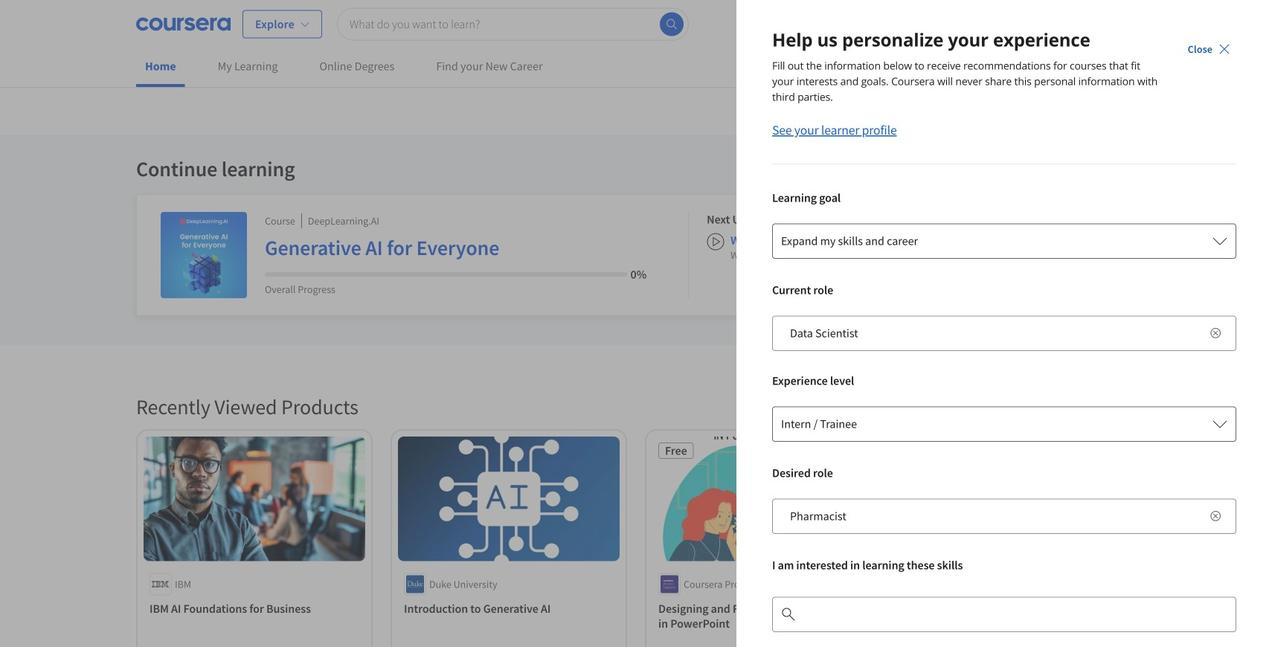 Task type: vqa. For each thing, say whether or not it's contained in the screenshot.
Clear search image for the Desired role TEXT FIELD
yes



Task type: locate. For each thing, give the bounding box(es) containing it.
coursera image
[[136, 12, 231, 36]]

menu item
[[963, 6, 1047, 42]]

Current role text field
[[781, 316, 1200, 351]]

None search field
[[337, 8, 689, 41]]

menu
[[963, 0, 1136, 48]]

clear search image
[[1210, 511, 1222, 522]]

None text field
[[796, 597, 1200, 633]]

more option for generative ai for everyone image
[[925, 202, 945, 223]]



Task type: describe. For each thing, give the bounding box(es) containing it.
help center image
[[1234, 609, 1252, 627]]

generative ai for everyone image
[[161, 212, 247, 298]]

Desired role text field
[[781, 499, 1200, 534]]

clear search image
[[1210, 327, 1222, 339]]

recently viewed products collection element
[[127, 370, 1145, 648]]



